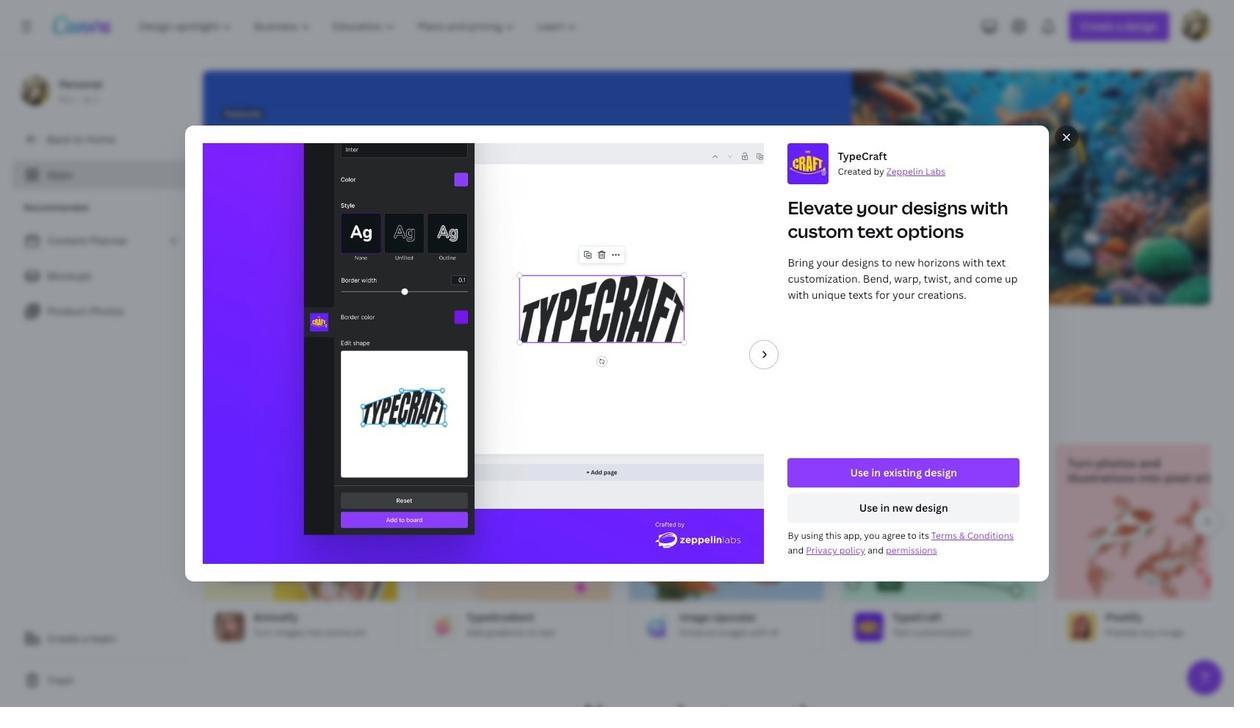 Task type: locate. For each thing, give the bounding box(es) containing it.
typecraft image
[[855, 613, 884, 642]]

Input field to search for apps search field
[[232, 318, 458, 346]]

animeify image
[[204, 498, 398, 601], [215, 613, 245, 642]]

typegradient image
[[417, 498, 611, 601]]

1 vertical spatial animeify image
[[215, 613, 245, 642]]

list
[[12, 226, 191, 326]]

an image with a cursor next to a text box containing the prompt "a cat going scuba diving" to generate an image. the generated image of a cat doing scuba diving is behind the text box. image
[[793, 71, 1211, 306]]

pixelify image
[[1056, 498, 1235, 601], [1068, 613, 1097, 642]]

0 vertical spatial animeify image
[[204, 498, 398, 601]]

1 vertical spatial pixelify image
[[1068, 613, 1097, 642]]

image upscaler image
[[630, 498, 824, 601], [642, 613, 671, 642]]



Task type: vqa. For each thing, say whether or not it's contained in the screenshot.
Owner button
no



Task type: describe. For each thing, give the bounding box(es) containing it.
typegradient image
[[428, 613, 458, 642]]

typecraft image
[[843, 498, 1037, 601]]

0 vertical spatial pixelify image
[[1056, 498, 1235, 601]]

top level navigation element
[[129, 12, 590, 41]]

0 vertical spatial image upscaler image
[[630, 498, 824, 601]]

1 vertical spatial image upscaler image
[[642, 613, 671, 642]]



